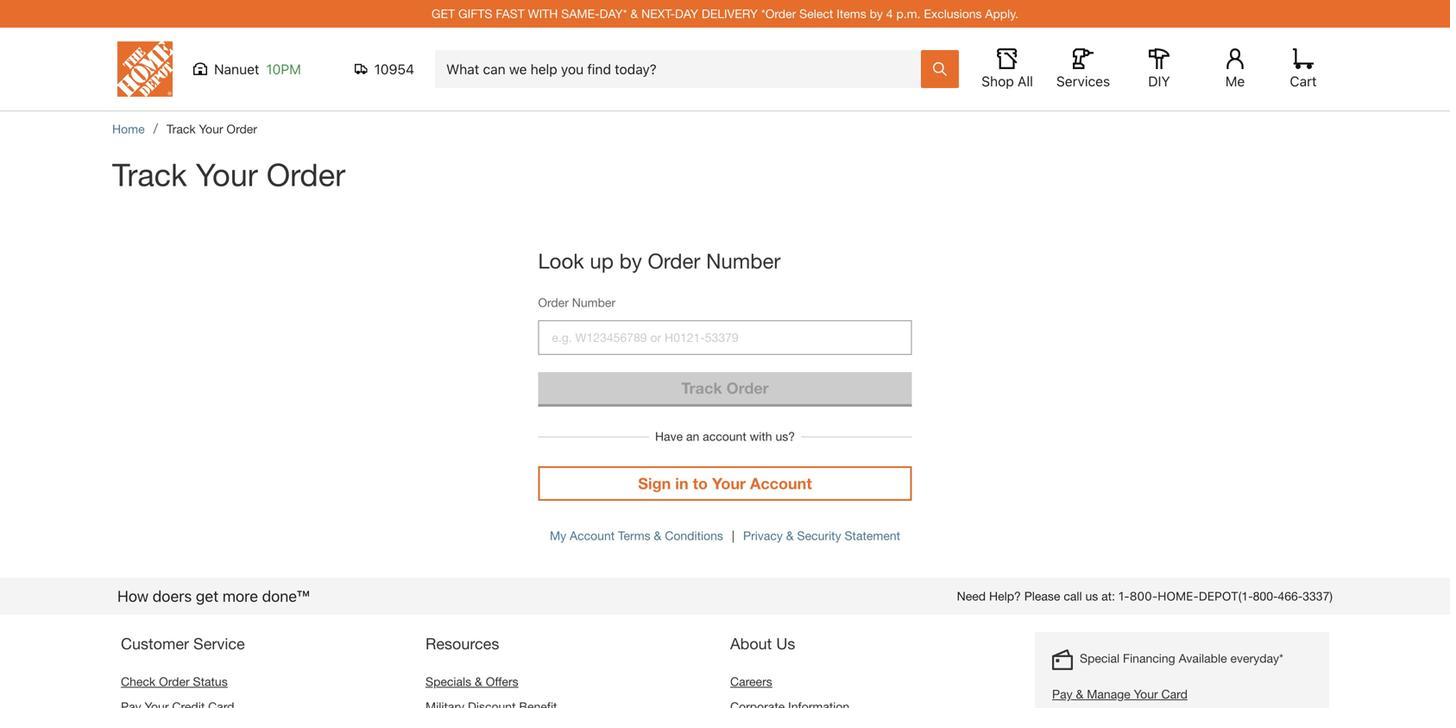 Task type: describe. For each thing, give the bounding box(es) containing it.
done™
[[262, 587, 310, 605]]

available
[[1179, 651, 1228, 665]]

privacy
[[744, 528, 783, 543]]

depot
[[1199, 589, 1239, 603]]

service
[[193, 634, 245, 653]]

to
[[693, 474, 708, 493]]

at:
[[1102, 589, 1116, 603]]

about us
[[731, 634, 796, 653]]

& left "offers"
[[475, 674, 483, 689]]

sign
[[638, 474, 671, 493]]

What can we help you find today? search field
[[446, 51, 921, 87]]

pay & manage your card link
[[1053, 685, 1284, 703]]

your inside 'link'
[[1134, 687, 1159, 701]]

terms
[[618, 528, 651, 543]]

items
[[837, 6, 867, 21]]

0 horizontal spatial number
[[572, 295, 616, 310]]

specials & offers
[[426, 674, 519, 689]]

about
[[731, 634, 772, 653]]

account inside sign in to your account "link"
[[750, 474, 812, 493]]

the home depot logo image
[[117, 41, 173, 97]]

gifts
[[459, 6, 493, 21]]

help?
[[990, 589, 1021, 603]]

card
[[1162, 687, 1188, 701]]

careers link
[[731, 674, 773, 689]]

0 vertical spatial track your order
[[167, 122, 257, 136]]

doers
[[153, 587, 192, 605]]

specials
[[426, 674, 472, 689]]

10954 button
[[355, 60, 414, 78]]

my
[[550, 528, 567, 543]]

466-
[[1278, 589, 1303, 603]]

my account terms & conditions link
[[550, 528, 724, 543]]

up
[[590, 248, 614, 273]]

home-
[[1158, 589, 1199, 603]]

track inside button
[[682, 379, 722, 397]]

1 vertical spatial track your order
[[112, 156, 345, 193]]

need help? please call us at: 1-800-home-depot (1-800-466-3337)
[[957, 589, 1333, 603]]

financing
[[1123, 651, 1176, 665]]

& inside 'link'
[[1076, 687, 1084, 701]]

fast
[[496, 6, 525, 21]]

1 vertical spatial track
[[112, 156, 187, 193]]

check order status
[[121, 674, 228, 689]]

Order Number text field
[[538, 320, 912, 355]]

conditions
[[665, 528, 724, 543]]

delivery
[[702, 6, 758, 21]]

10954
[[375, 61, 414, 77]]

1 800- from the left
[[1130, 589, 1158, 603]]

customer service
[[121, 634, 245, 653]]

cart
[[1290, 73, 1317, 89]]

check
[[121, 674, 156, 689]]

diy
[[1149, 73, 1171, 89]]

track order
[[682, 379, 769, 397]]

2 800- from the left
[[1254, 589, 1278, 603]]

& right day* in the top left of the page
[[631, 6, 638, 21]]

resources
[[426, 634, 499, 653]]

0 vertical spatial number
[[706, 248, 781, 273]]

call
[[1064, 589, 1083, 603]]

sign in to your account link
[[538, 466, 912, 501]]

1-
[[1119, 589, 1130, 603]]

(1-
[[1239, 589, 1254, 603]]

us
[[777, 634, 796, 653]]

services button
[[1056, 48, 1111, 90]]

day*
[[600, 6, 627, 21]]

specials & offers link
[[426, 674, 519, 689]]

offers
[[486, 674, 519, 689]]

3337)
[[1303, 589, 1333, 603]]

0 vertical spatial by
[[870, 6, 883, 21]]

with
[[528, 6, 558, 21]]

me button
[[1208, 48, 1263, 90]]

*order
[[761, 6, 796, 21]]

all
[[1018, 73, 1034, 89]]

nanuet
[[214, 61, 259, 77]]

security
[[797, 528, 842, 543]]

|
[[732, 528, 735, 543]]

exclusions
[[924, 6, 982, 21]]



Task type: vqa. For each thing, say whether or not it's contained in the screenshot.
repair in menu
no



Task type: locate. For each thing, give the bounding box(es) containing it.
manage
[[1087, 687, 1131, 701]]

look up by order number
[[538, 248, 781, 273]]

statement
[[845, 528, 901, 543]]

get
[[196, 587, 219, 605]]

800- right the at:
[[1130, 589, 1158, 603]]

track down order number text field
[[682, 379, 722, 397]]

order inside button
[[727, 379, 769, 397]]

800- right the depot
[[1254, 589, 1278, 603]]

number up order number text field
[[706, 248, 781, 273]]

pay & manage your card
[[1053, 687, 1188, 701]]

track order button
[[538, 372, 912, 404]]

day
[[675, 6, 699, 21]]

customer
[[121, 634, 189, 653]]

me
[[1226, 73, 1245, 89]]

need
[[957, 589, 986, 603]]

0 vertical spatial account
[[750, 474, 812, 493]]

1 horizontal spatial account
[[750, 474, 812, 493]]

order
[[227, 122, 257, 136], [267, 156, 345, 193], [648, 248, 701, 273], [538, 295, 569, 310], [727, 379, 769, 397], [159, 674, 190, 689]]

next-
[[642, 6, 675, 21]]

0 vertical spatial track
[[167, 122, 196, 136]]

10pm
[[266, 61, 301, 77]]

same-
[[562, 6, 600, 21]]

number
[[706, 248, 781, 273], [572, 295, 616, 310]]

order number
[[538, 295, 616, 310]]

shop
[[982, 73, 1014, 89]]

&
[[631, 6, 638, 21], [654, 528, 662, 543], [786, 528, 794, 543], [475, 674, 483, 689], [1076, 687, 1084, 701]]

2 vertical spatial track
[[682, 379, 722, 397]]

1 vertical spatial account
[[570, 528, 615, 543]]

track right home
[[167, 122, 196, 136]]

0 horizontal spatial account
[[570, 528, 615, 543]]

your inside "link"
[[712, 474, 746, 493]]

shop all
[[982, 73, 1034, 89]]

cart link
[[1285, 48, 1323, 90]]

check order status link
[[121, 674, 228, 689]]

1 horizontal spatial 800-
[[1254, 589, 1278, 603]]

us
[[1086, 589, 1099, 603]]

services
[[1057, 73, 1111, 89]]

get gifts fast with same-day* & next-day delivery *order select items by 4 p.m. exclusions apply.
[[432, 6, 1019, 21]]

status
[[193, 674, 228, 689]]

by left 4
[[870, 6, 883, 21]]

account up privacy
[[750, 474, 812, 493]]

careers
[[731, 674, 773, 689]]

by right up
[[620, 248, 642, 273]]

select
[[800, 6, 834, 21]]

account
[[750, 474, 812, 493], [570, 528, 615, 543]]

0 horizontal spatial 800-
[[1130, 589, 1158, 603]]

your
[[199, 122, 223, 136], [196, 156, 258, 193], [712, 474, 746, 493], [1134, 687, 1159, 701]]

1 horizontal spatial number
[[706, 248, 781, 273]]

track your order
[[167, 122, 257, 136], [112, 156, 345, 193]]

nanuet 10pm
[[214, 61, 301, 77]]

number down up
[[572, 295, 616, 310]]

by
[[870, 6, 883, 21], [620, 248, 642, 273]]

1 vertical spatial number
[[572, 295, 616, 310]]

diy button
[[1132, 48, 1187, 90]]

look
[[538, 248, 584, 273]]

& right privacy
[[786, 528, 794, 543]]

home link
[[112, 122, 145, 136]]

privacy & security statement link
[[744, 528, 901, 543]]

more
[[223, 587, 258, 605]]

in
[[676, 474, 689, 493]]

how doers get more done™
[[117, 587, 310, 605]]

my account terms & conditions | privacy & security statement
[[550, 528, 901, 543]]

special
[[1080, 651, 1120, 665]]

special financing available everyday*
[[1080, 651, 1284, 665]]

1 horizontal spatial by
[[870, 6, 883, 21]]

track down home
[[112, 156, 187, 193]]

apply.
[[986, 6, 1019, 21]]

how
[[117, 587, 149, 605]]

account right my
[[570, 528, 615, 543]]

0 horizontal spatial by
[[620, 248, 642, 273]]

& right pay
[[1076, 687, 1084, 701]]

please
[[1025, 589, 1061, 603]]

sign in to your account
[[638, 474, 812, 493]]

everyday*
[[1231, 651, 1284, 665]]

get
[[432, 6, 455, 21]]

pay
[[1053, 687, 1073, 701]]

home
[[112, 122, 145, 136]]

& right terms
[[654, 528, 662, 543]]

shop all button
[[980, 48, 1035, 90]]

1 vertical spatial by
[[620, 248, 642, 273]]

p.m.
[[897, 6, 921, 21]]

4
[[887, 6, 893, 21]]

800-
[[1130, 589, 1158, 603], [1254, 589, 1278, 603]]



